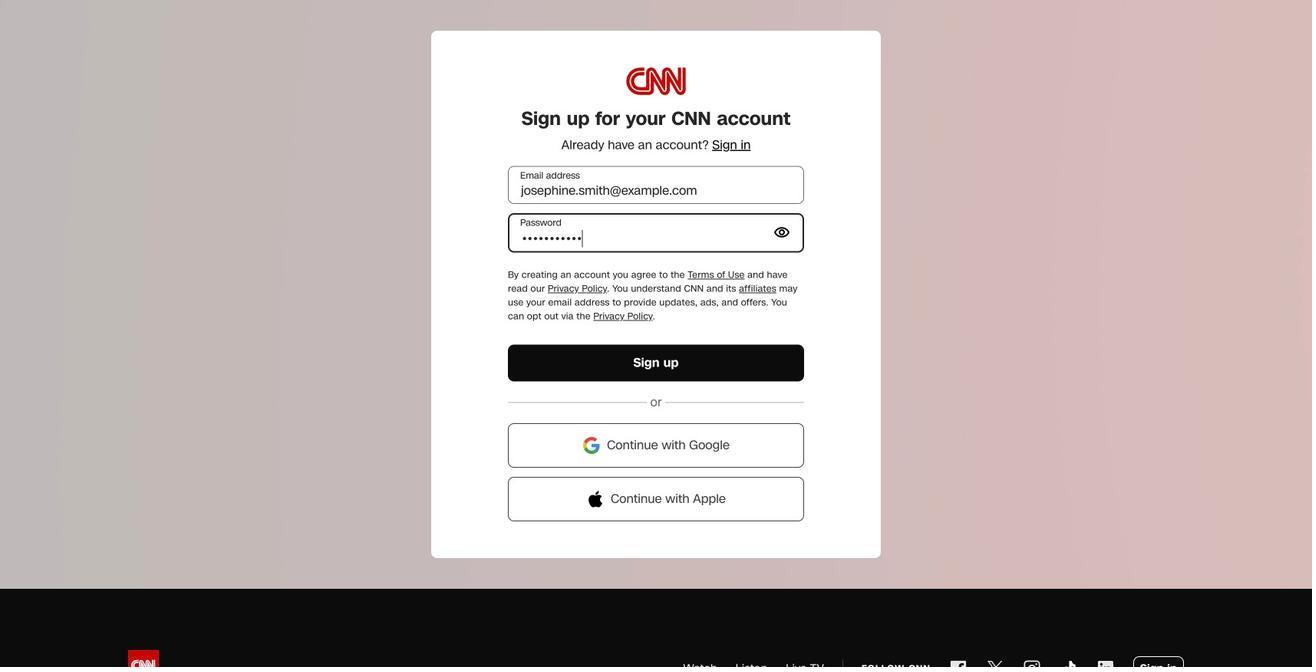 Task type: describe. For each thing, give the bounding box(es) containing it.
twitter image
[[986, 660, 1005, 668]]

google image
[[583, 437, 601, 455]]

linkedin image
[[1097, 660, 1115, 668]]

facebook image
[[949, 660, 968, 668]]

Password password field
[[508, 213, 804, 253]]



Task type: locate. For each thing, give the bounding box(es) containing it.
Email address email field
[[508, 166, 804, 204]]

instagram image
[[1023, 660, 1041, 668]]

tiktok image
[[1060, 660, 1078, 668]]

main content
[[104, 0, 1209, 589]]

cnn logo image
[[128, 651, 159, 668]]

apple image
[[586, 490, 605, 509]]

show password image
[[773, 223, 791, 242]]



Task type: vqa. For each thing, say whether or not it's contained in the screenshot.
left Crime + Justice link
no



